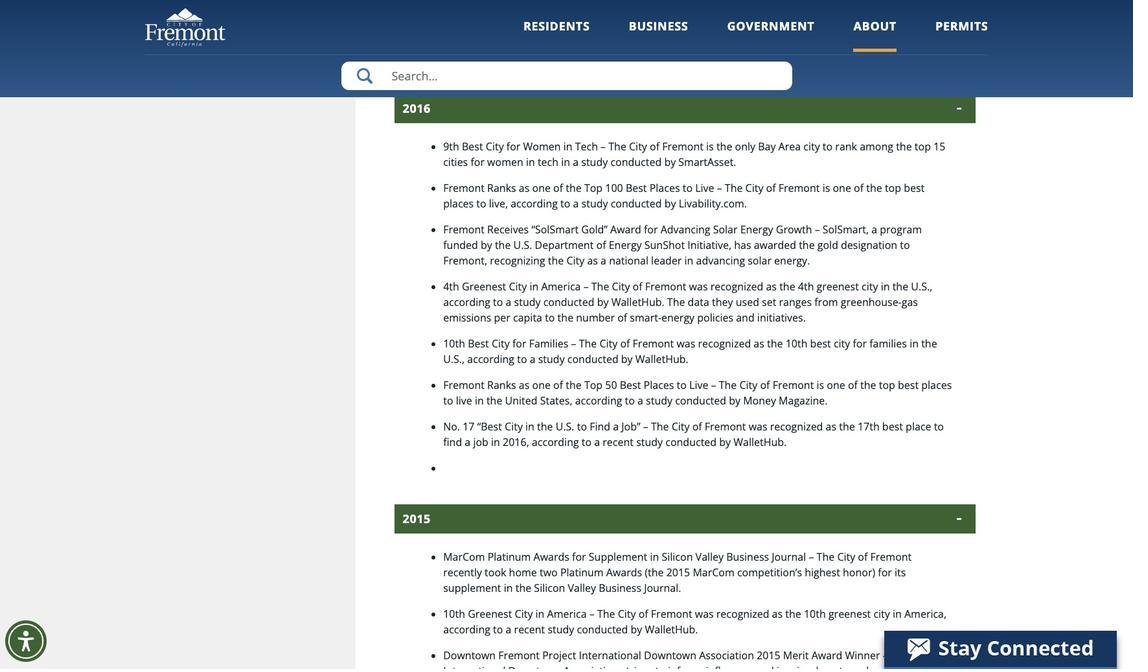 Task type: vqa. For each thing, say whether or not it's contained in the screenshot.
The Was in the no. 17 "best city in the u.s. to find a job" – the city of fremont was recognized as the 17th best place to find a job in 2016, according to a recent study conducted by wallethub.
yes



Task type: locate. For each thing, give the bounding box(es) containing it.
america up project on the bottom of page
[[548, 607, 587, 621]]

4th greenest city in america – the city of fremont was recognized as the 4th greenest city in the u.s., according to a study conducted by wallethub. the data they used set ranges from greenhouse-gas emissions per capita to the number of smart-energy policies and initiatives.
[[444, 279, 933, 325]]

as up set
[[767, 279, 777, 294]]

1 vertical spatial international
[[444, 664, 506, 669]]

wallethub. inside 10th best city for families – the city of fremont was recognized as the 10th best city for families in the u.s., according to a study conducted by wallethub.
[[636, 352, 689, 366]]

best inside fremont ranks as one of the top 50 best places to live – the city of fremont is one of the top best places to live in the united states, according to a study conducted by money magazine.
[[899, 378, 919, 392]]

conducted inside 10th greenest city in america – the city of fremont was recognized as the 10th greenest city in america, according to a recent study conducted by wallethub.
[[577, 622, 628, 637]]

livability.com.
[[679, 196, 748, 211]]

0 horizontal spatial u.s.
[[514, 238, 533, 252]]

city right tech
[[630, 139, 648, 154]]

recently
[[444, 565, 482, 580]]

1 vertical spatial association
[[564, 664, 619, 669]]

1 horizontal spatial u.s.,
[[912, 279, 933, 294]]

2 vertical spatial top
[[880, 378, 896, 392]]

of
[[650, 139, 660, 154], [554, 181, 563, 195], [767, 181, 776, 195], [855, 181, 864, 195], [597, 238, 607, 252], [633, 279, 643, 294], [618, 310, 628, 325], [621, 336, 630, 351], [554, 378, 563, 392], [761, 378, 771, 392], [849, 378, 858, 392], [693, 419, 703, 434], [859, 550, 868, 564], [639, 607, 649, 621]]

america
[[542, 279, 581, 294], [548, 607, 587, 621]]

silicon up "(the"
[[662, 550, 693, 564]]

1 horizontal spatial valley
[[696, 550, 724, 564]]

1 vertical spatial top
[[886, 181, 902, 195]]

solar
[[714, 222, 738, 237]]

according up emissions on the left top of page
[[444, 295, 491, 309]]

the left only
[[717, 139, 733, 154]]

recognizing
[[490, 253, 546, 268]]

0 vertical spatial top
[[585, 181, 603, 195]]

1 vertical spatial u.s.
[[556, 419, 575, 434]]

1 horizontal spatial association
[[700, 648, 755, 663]]

receives
[[488, 222, 529, 237]]

by left money
[[729, 393, 741, 408]]

merit
[[784, 648, 809, 663]]

conducted inside fremont ranks as one of the top 50 best places to live – the city of fremont is one of the top best places to live in the united states, according to a study conducted by money magazine.
[[676, 393, 727, 408]]

u.s., inside 4th greenest city in america – the city of fremont was recognized as the 4th greenest city in the u.s., according to a study conducted by wallethub. the data they used set ranges from greenhouse-gas emissions per capita to the number of smart-energy policies and initiatives.
[[912, 279, 933, 294]]

0 horizontal spatial places
[[444, 196, 474, 211]]

greenest
[[462, 279, 507, 294], [468, 607, 512, 621]]

top inside fremont ranks as one of the top 50 best places to live – the city of fremont is one of the top best places to live in the united states, according to a study conducted by money magazine.
[[880, 378, 896, 392]]

1 horizontal spatial energy
[[741, 222, 774, 237]]

the inside 9th best city for women in tech – the city of fremont is the only bay area city to rank among the top 15 cities for women in tech in a study conducted by smartasset.
[[609, 139, 627, 154]]

best up place
[[899, 378, 919, 392]]

city up money
[[740, 378, 758, 392]]

ranks for according
[[488, 181, 517, 195]]

4th down fremont,
[[444, 279, 460, 294]]

1 horizontal spatial u.s.
[[556, 419, 575, 434]]

was inside 10th best city for families – the city of fremont was recognized as the 10th best city for families in the u.s., according to a study conducted by wallethub.
[[677, 336, 696, 351]]

greenest inside 10th greenest city in america – the city of fremont was recognized as the 10th greenest city in america, according to a recent study conducted by wallethub.
[[829, 607, 872, 621]]

recognized for america,
[[717, 607, 770, 621]]

– up gold
[[815, 222, 821, 237]]

0 horizontal spatial and
[[737, 310, 755, 325]]

live for a
[[690, 378, 709, 392]]

best down from
[[811, 336, 832, 351]]

1 horizontal spatial international
[[579, 648, 642, 663]]

platinum
[[488, 550, 531, 564], [561, 565, 604, 580]]

gold
[[818, 238, 839, 252]]

recognized inside 10th greenest city in america – the city of fremont was recognized as the 10th greenest city in america, according to a recent study conducted by wallethub.
[[717, 607, 770, 621]]

according inside 10th greenest city in america – the city of fremont was recognized as the 10th greenest city in america, according to a recent study conducted by wallethub.
[[444, 622, 491, 637]]

2 ranks from the top
[[488, 378, 517, 392]]

0 vertical spatial america
[[542, 279, 581, 294]]

conducted inside 10th best city for families – the city of fremont was recognized as the 10th best city for families in the u.s., according to a study conducted by wallethub.
[[568, 352, 619, 366]]

best inside 9th best city for women in tech – the city of fremont is the only bay area city to rank among the top 15 cities for women in tech in a study conducted by smartasset.
[[462, 139, 483, 154]]

inspire
[[777, 664, 810, 669]]

america inside 10th greenest city in america – the city of fremont was recognized as the 10th greenest city in america, according to a recent study conducted by wallethub.
[[548, 607, 587, 621]]

was inside 4th greenest city in america – the city of fremont was recognized as the 4th greenest city in the u.s., according to a study conducted by wallethub. the data they used set ranges from greenhouse-gas emissions per capita to the number of smart-energy policies and initiatives.
[[690, 279, 708, 294]]

top
[[915, 139, 932, 154], [886, 181, 902, 195], [880, 378, 896, 392]]

was up data
[[690, 279, 708, 294]]

0 vertical spatial award
[[611, 222, 642, 237]]

0 vertical spatial live
[[696, 181, 715, 195]]

fremont inside no. 17 "best city in the u.s. to find a job" – the city of fremont was recognized as the 17th best place to find a job in 2016, according to a recent study conducted by wallethub.
[[705, 419, 747, 434]]

study inside 10th greenest city in america – the city of fremont was recognized as the 10th greenest city in america, according to a recent study conducted by wallethub.
[[548, 622, 575, 637]]

business
[[629, 18, 689, 34], [727, 550, 770, 564], [599, 581, 642, 595]]

1 vertical spatial valley
[[568, 581, 596, 595]]

of up states,
[[554, 378, 563, 392]]

best inside fremont ranks as one of the top 100 best places to live – the city of fremont is one of the top best places to live, according to a study conducted by livability.com.
[[626, 181, 647, 195]]

study down job" on the right bottom
[[637, 435, 663, 449]]

city inside 9th best city for women in tech – the city of fremont is the only bay area city to rank among the top 15 cities for women in tech in a study conducted by smartasset.
[[804, 139, 821, 154]]

– inside fremont ranks as one of the top 100 best places to live – the city of fremont is one of the top best places to live, according to a study conducted by livability.com.
[[718, 181, 723, 195]]

places inside fremont ranks as one of the top 50 best places to live – the city of fremont is one of the top best places to live in the united states, according to a study conducted by money magazine.
[[644, 378, 675, 392]]

city for families
[[834, 336, 851, 351]]

as left 17th
[[826, 419, 837, 434]]

1 vertical spatial u.s.,
[[444, 352, 465, 366]]

only
[[736, 139, 756, 154]]

live,
[[489, 196, 508, 211]]

silicon down two
[[534, 581, 566, 595]]

to up united
[[518, 352, 527, 366]]

1 horizontal spatial award
[[812, 648, 843, 663]]

to left find on the bottom right of page
[[577, 419, 587, 434]]

to up "solsmart
[[561, 196, 571, 211]]

the
[[609, 139, 627, 154], [725, 181, 743, 195], [592, 279, 610, 294], [668, 295, 686, 309], [579, 336, 597, 351], [719, 378, 737, 392], [652, 419, 669, 434], [817, 550, 835, 564], [598, 607, 616, 621], [891, 648, 909, 663]]

best right 100
[[626, 181, 647, 195]]

fremont
[[663, 139, 704, 154], [444, 181, 485, 195], [779, 181, 820, 195], [444, 222, 485, 237], [646, 279, 687, 294], [633, 336, 674, 351], [444, 378, 485, 392], [773, 378, 815, 392], [705, 419, 747, 434], [871, 550, 912, 564], [651, 607, 693, 621], [499, 648, 540, 663]]

0 horizontal spatial recent
[[515, 622, 545, 637]]

0 horizontal spatial valley
[[568, 581, 596, 595]]

recognized up used
[[711, 279, 764, 294]]

city inside 10th best city for families – the city of fremont was recognized as the 10th best city for families in the u.s., according to a study conducted by wallethub.
[[834, 336, 851, 351]]

awards
[[534, 550, 570, 564], [607, 565, 643, 580]]

home
[[509, 565, 537, 580]]

the inside 10th greenest city in america – the city of fremont was recognized as the 10th greenest city in america, according to a recent study conducted by wallethub.
[[598, 607, 616, 621]]

america for a
[[542, 279, 581, 294]]

u.s. inside no. 17 "best city in the u.s. to find a job" – the city of fremont was recognized as the 17th best place to find a job in 2016, according to a recent study conducted by wallethub.
[[556, 419, 575, 434]]

greenest down fremont,
[[462, 279, 507, 294]]

the inside fremont ranks as one of the top 50 best places to live – the city of fremont is one of the top best places to live in the united states, according to a study conducted by money magazine.
[[719, 378, 737, 392]]

to up per
[[493, 295, 503, 309]]

1 vertical spatial greenest
[[468, 607, 512, 621]]

city right area
[[804, 139, 821, 154]]

by
[[665, 155, 676, 169], [665, 196, 677, 211], [481, 238, 493, 252], [598, 295, 609, 309], [622, 352, 633, 366], [729, 393, 741, 408], [720, 435, 731, 449], [631, 622, 643, 637]]

– down supplement
[[590, 607, 595, 621]]

for
[[507, 139, 521, 154], [471, 155, 485, 169], [644, 222, 658, 237], [513, 336, 527, 351], [854, 336, 867, 351], [573, 550, 587, 564], [879, 565, 893, 580]]

honor)
[[843, 565, 876, 580]]

10th best city for families – the city of fremont was recognized as the 10th best city for families in the u.s., according to a study conducted by wallethub.
[[444, 336, 938, 366]]

study up capita
[[515, 295, 541, 309]]

a down tech
[[573, 155, 579, 169]]

was inside 10th greenest city in america – the city of fremont was recognized as the 10th greenest city in america, according to a recent study conducted by wallethub.
[[696, 607, 714, 621]]

city left america, at right
[[874, 607, 891, 621]]

by up "number" at top right
[[598, 295, 609, 309]]

0 horizontal spatial awards
[[534, 550, 570, 564]]

0 vertical spatial u.s.,
[[912, 279, 933, 294]]

u.s. up recognizing
[[514, 238, 533, 252]]

to down supplement
[[493, 622, 503, 637]]

international
[[579, 648, 642, 663], [444, 664, 506, 669]]

places
[[444, 196, 474, 211], [922, 378, 953, 392]]

1 vertical spatial america
[[548, 607, 587, 621]]

by down smart-
[[622, 352, 633, 366]]

0 vertical spatial marcom
[[444, 550, 485, 564]]

best down emissions on the left top of page
[[468, 336, 489, 351]]

recognized inside no. 17 "best city in the u.s. to find a job" – the city of fremont was recognized as the 17th best place to find a job in 2016, according to a recent study conducted by wallethub.
[[771, 419, 824, 434]]

top for fremont ranks as one of the top 100 best places to live – the city of fremont is one of the top best places to live, according to a study conducted by livability.com.
[[886, 181, 902, 195]]

energy
[[741, 222, 774, 237], [609, 238, 642, 252]]

"solsmart
[[532, 222, 579, 237]]

– up highest
[[809, 550, 815, 564]]

data
[[688, 295, 710, 309]]

gas
[[902, 295, 919, 309]]

live for livability.com.
[[696, 181, 715, 195]]

the down receives
[[495, 238, 511, 252]]

places inside fremont ranks as one of the top 50 best places to live – the city of fremont is one of the top best places to live in the united states, according to a study conducted by money magazine.
[[922, 378, 953, 392]]

to inside 10th greenest city in america – the city of fremont was recognized as the 10th greenest city in america, according to a recent study conducted by wallethub.
[[493, 622, 503, 637]]

0 vertical spatial platinum
[[488, 550, 531, 564]]

by right 'funded'
[[481, 238, 493, 252]]

as down competition's
[[773, 607, 783, 621]]

the down "number" at top right
[[579, 336, 597, 351]]

was
[[690, 279, 708, 294], [677, 336, 696, 351], [749, 419, 768, 434], [696, 607, 714, 621]]

to up livability.com.
[[683, 181, 693, 195]]

0 vertical spatial recent
[[603, 435, 634, 449]]

greenest for to
[[468, 607, 512, 621]]

used
[[736, 295, 760, 309]]

rank
[[836, 139, 858, 154]]

of down smart-
[[621, 336, 630, 351]]

of inside no. 17 "best city in the u.s. to find a job" – the city of fremont was recognized as the 17th best place to find a job in 2016, according to a recent study conducted by wallethub.
[[693, 419, 703, 434]]

0 vertical spatial places
[[650, 181, 680, 195]]

recognized
[[711, 279, 764, 294], [699, 336, 752, 351], [771, 419, 824, 434], [717, 607, 770, 621]]

place
[[906, 419, 932, 434]]

1 vertical spatial greenest
[[829, 607, 872, 621]]

1 horizontal spatial 2015
[[667, 565, 691, 580]]

of down bay
[[767, 181, 776, 195]]

live inside fremont ranks as one of the top 50 best places to live – the city of fremont is one of the top best places to live in the united states, according to a study conducted by money magazine.
[[690, 378, 709, 392]]

top left 100
[[585, 181, 603, 195]]

conducted up 100
[[611, 155, 662, 169]]

– right job" on the right bottom
[[644, 419, 649, 434]]

9th
[[444, 139, 460, 154]]

per
[[494, 310, 511, 325]]

recognized inside 10th best city for families – the city of fremont was recognized as the 10th best city for families in the u.s., according to a study conducted by wallethub.
[[699, 336, 752, 351]]

a up per
[[506, 295, 512, 309]]

0 horizontal spatial 2015
[[403, 511, 431, 526]]

as inside fremont ranks as one of the top 50 best places to live – the city of fremont is one of the top best places to live in the united states, according to a study conducted by money magazine.
[[519, 378, 530, 392]]

conducted down fremont ranks as one of the top 50 best places to live – the city of fremont is one of the top best places to live in the united states, according to a study conducted by money magazine.
[[666, 435, 717, 449]]

downtown
[[444, 648, 496, 663], [644, 648, 697, 663], [509, 664, 561, 669]]

of inside 10th greenest city in america – the city of fremont was recognized as the 10th greenest city in america, according to a recent study conducted by wallethub.
[[639, 607, 649, 621]]

policies
[[698, 310, 734, 325]]

among
[[860, 139, 894, 154]]

1 vertical spatial is
[[823, 181, 831, 195]]

is for a
[[817, 378, 825, 392]]

10th
[[444, 336, 466, 351], [786, 336, 808, 351], [444, 607, 466, 621], [805, 607, 826, 621]]

2015 inside marcom platinum awards for supplement in silicon valley business journal – the city of fremont recently took home two platinum awards (the 2015 marcom competition's highest honor) for its supplement in the silicon valley business journal.
[[667, 565, 691, 580]]

a left job" on the right bottom
[[613, 419, 619, 434]]

0 vertical spatial greenest
[[817, 279, 860, 294]]

0 vertical spatial international
[[579, 648, 642, 663]]

national
[[610, 253, 649, 268]]

1 vertical spatial 2015
[[667, 565, 691, 580]]

to inside 10th best city for families – the city of fremont was recognized as the 10th best city for families in the u.s., according to a study conducted by wallethub.
[[518, 352, 527, 366]]

1 horizontal spatial recent
[[603, 435, 634, 449]]

recent
[[603, 435, 634, 449], [515, 622, 545, 637]]

1 horizontal spatial platinum
[[561, 565, 604, 580]]

one up solsmart,
[[833, 181, 852, 195]]

– up livability.com.
[[718, 181, 723, 195]]

study inside 4th greenest city in america – the city of fremont was recognized as the 4th greenest city in the u.s., according to a study conducted by wallethub. the data they used set ranges from greenhouse-gas emissions per capita to the number of smart-energy policies and initiatives.
[[515, 295, 541, 309]]

is inside 9th best city for women in tech – the city of fremont is the only bay area city to rank among the top 15 cities for women in tech in a study conducted by smartasset.
[[707, 139, 714, 154]]

city down only
[[746, 181, 764, 195]]

best right 17th
[[883, 419, 904, 434]]

marcom up 10th greenest city in america – the city of fremont was recognized as the 10th greenest city in america, according to a recent study conducted by wallethub.
[[693, 565, 735, 580]]

to down program
[[901, 238, 911, 252]]

0 vertical spatial ranks
[[488, 181, 517, 195]]

1 4th from the left
[[444, 279, 460, 294]]

u.s., up live
[[444, 352, 465, 366]]

0 vertical spatial silicon
[[662, 550, 693, 564]]

1 horizontal spatial and
[[756, 664, 775, 669]]

2 top from the top
[[585, 378, 603, 392]]

about link
[[854, 18, 897, 52]]

1 vertical spatial live
[[690, 378, 709, 392]]

1 vertical spatial award
[[812, 648, 843, 663]]

as inside 10th greenest city in america – the city of fremont was recognized as the 10th greenest city in america, according to a recent study conducted by wallethub.
[[773, 607, 783, 621]]

best right 9th
[[462, 139, 483, 154]]

america down department
[[542, 279, 581, 294]]

greenest
[[817, 279, 860, 294], [829, 607, 872, 621]]

1 top from the top
[[585, 181, 603, 195]]

places for fremont ranks as one of the top 100 best places to live – the city of fremont is one of the top best places to live, according to a study conducted by livability.com.
[[444, 196, 474, 211]]

is inside fremont ranks as one of the top 50 best places to live – the city of fremont is one of the top best places to live in the united states, according to a study conducted by money magazine.
[[817, 378, 825, 392]]

0 horizontal spatial silicon
[[534, 581, 566, 595]]

was inside no. 17 "best city in the u.s. to find a job" – the city of fremont was recognized as the 17th best place to find a job in 2016, according to a recent study conducted by wallethub.
[[749, 419, 768, 434]]

by inside no. 17 "best city in the u.s. to find a job" – the city of fremont was recognized as the 17th best place to find a job in 2016, according to a recent study conducted by wallethub.
[[720, 435, 731, 449]]

0 horizontal spatial 4th
[[444, 279, 460, 294]]

residents
[[524, 18, 590, 34]]

the inside no. 17 "best city in the u.s. to find a job" – the city of fremont was recognized as the 17th best place to find a job in 2016, according to a recent study conducted by wallethub.
[[652, 419, 669, 434]]

stay connected image
[[885, 631, 1116, 667]]

best
[[462, 139, 483, 154], [626, 181, 647, 195], [468, 336, 489, 351], [620, 378, 641, 392]]

0 horizontal spatial platinum
[[488, 550, 531, 564]]

top
[[585, 181, 603, 195], [585, 378, 603, 392]]

1 vertical spatial silicon
[[534, 581, 566, 595]]

1 ranks from the top
[[488, 181, 517, 195]]

of up fremont ranks as one of the top 100 best places to live – the city of fremont is one of the top best places to live, according to a study conducted by livability.com. on the top of page
[[650, 139, 660, 154]]

1 vertical spatial recent
[[515, 622, 545, 637]]

fremont up its
[[871, 550, 912, 564]]

0 vertical spatial 2015
[[403, 511, 431, 526]]

1 vertical spatial places
[[644, 378, 675, 392]]

1 horizontal spatial places
[[922, 378, 953, 392]]

and inside 4th greenest city in america – the city of fremont was recognized as the 4th greenest city in the u.s., according to a study conducted by wallethub. the data they used set ranges from greenhouse-gas emissions per capita to the number of smart-energy policies and initiatives.
[[737, 310, 755, 325]]

downtown
[[813, 664, 864, 669]]

0 vertical spatial and
[[737, 310, 755, 325]]

u.s.
[[514, 238, 533, 252], [556, 419, 575, 434]]

– inside marcom platinum awards for supplement in silicon valley business journal – the city of fremont recently took home two platinum awards (the 2015 marcom competition's highest honor) for its supplement in the silicon valley business journal.
[[809, 550, 815, 564]]

city up greenhouse-
[[862, 279, 879, 294]]

ranks inside fremont ranks as one of the top 100 best places to live – the city of fremont is one of the top best places to live, according to a study conducted by livability.com.
[[488, 181, 517, 195]]

greenest inside 4th greenest city in america – the city of fremont was recognized as the 4th greenest city in the u.s., according to a study conducted by wallethub. the data they used set ranges from greenhouse-gas emissions per capita to the number of smart-energy policies and initiatives.
[[817, 279, 860, 294]]

the up "best at the left
[[487, 393, 503, 408]]

study up project on the bottom of page
[[548, 622, 575, 637]]

permits link
[[936, 18, 989, 52]]

fremont ranks as one of the top 100 best places to live – the city of fremont is one of the top best places to live, according to a study conducted by livability.com.
[[444, 181, 925, 211]]

15
[[934, 139, 946, 154]]

as
[[519, 181, 530, 195], [588, 253, 598, 268], [767, 279, 777, 294], [754, 336, 765, 351], [519, 378, 530, 392], [826, 419, 837, 434], [773, 607, 783, 621]]

city inside fremont ranks as one of the top 50 best places to live – the city of fremont is one of the top best places to live in the united states, according to a study conducted by money magazine.
[[740, 378, 758, 392]]

1 vertical spatial and
[[756, 664, 775, 669]]

0 horizontal spatial energy
[[609, 238, 642, 252]]

–
[[601, 139, 606, 154], [718, 181, 723, 195], [815, 222, 821, 237], [584, 279, 589, 294], [572, 336, 577, 351], [712, 378, 717, 392], [644, 419, 649, 434], [809, 550, 815, 564], [590, 607, 595, 621], [883, 648, 889, 663]]

of inside 10th best city for families – the city of fremont was recognized as the 10th best city for families in the u.s., according to a study conducted by wallethub.
[[621, 336, 630, 351]]

u.s.,
[[912, 279, 933, 294], [444, 352, 465, 366]]

0 vertical spatial u.s.
[[514, 238, 533, 252]]

0 vertical spatial valley
[[696, 550, 724, 564]]

city up women on the top of the page
[[486, 139, 504, 154]]

study down tech
[[582, 155, 608, 169]]

is up smartasset.
[[707, 139, 714, 154]]

fremont up live
[[444, 378, 485, 392]]

0 horizontal spatial downtown
[[444, 648, 496, 663]]

association up influence,
[[700, 648, 755, 663]]

awarded
[[754, 238, 797, 252]]

silicon
[[662, 550, 693, 564], [534, 581, 566, 595]]

recent up project on the bottom of page
[[515, 622, 545, 637]]

awards down supplement
[[607, 565, 643, 580]]

2016
[[403, 100, 431, 116]]

0 vertical spatial top
[[915, 139, 932, 154]]

0 vertical spatial is
[[707, 139, 714, 154]]

association down project on the bottom of page
[[564, 664, 619, 669]]

the right job" on the right bottom
[[652, 419, 669, 434]]

places for a
[[644, 378, 675, 392]]

1 horizontal spatial marcom
[[693, 565, 735, 580]]

the
[[717, 139, 733, 154], [897, 139, 913, 154], [566, 181, 582, 195], [867, 181, 883, 195], [495, 238, 511, 252], [799, 238, 815, 252], [548, 253, 564, 268], [780, 279, 796, 294], [893, 279, 909, 294], [558, 310, 574, 325], [768, 336, 784, 351], [922, 336, 938, 351], [566, 378, 582, 392], [861, 378, 877, 392], [487, 393, 503, 408], [538, 419, 553, 434], [840, 419, 856, 434], [516, 581, 532, 595], [786, 607, 802, 621]]

magazine.
[[779, 393, 828, 408]]

as down initiatives.
[[754, 336, 765, 351]]

top inside fremont ranks as one of the top 100 best places to live – the city of fremont is one of the top best places to live, according to a study conducted by livability.com.
[[585, 181, 603, 195]]

1 vertical spatial top
[[585, 378, 603, 392]]

and
[[737, 310, 755, 325], [756, 664, 775, 669]]

conducted inside 4th greenest city in america – the city of fremont was recognized as the 4th greenest city in the u.s., according to a study conducted by wallethub. the data they used set ranges from greenhouse-gas emissions per capita to the number of smart-energy policies and initiatives.
[[544, 295, 595, 309]]

to
[[823, 139, 833, 154], [683, 181, 693, 195], [477, 196, 487, 211], [561, 196, 571, 211], [901, 238, 911, 252], [493, 295, 503, 309], [545, 310, 555, 325], [518, 352, 527, 366], [677, 378, 687, 392], [444, 393, 454, 408], [625, 393, 635, 408], [577, 419, 587, 434], [935, 419, 945, 434], [582, 435, 592, 449], [493, 622, 503, 637], [656, 664, 666, 669]]

of down gold"
[[597, 238, 607, 252]]

is up solsmart,
[[823, 181, 831, 195]]

1 vertical spatial places
[[922, 378, 953, 392]]

wallethub. up downtown fremont project international downtown association 2015 merit award winner – the international downtown association strives to inform, influence, and inspire downtown leaders an
[[645, 622, 699, 637]]

2 horizontal spatial 2015
[[757, 648, 781, 663]]

the down supplement
[[598, 607, 616, 621]]

top up program
[[886, 181, 902, 195]]

greenest for according
[[462, 279, 507, 294]]

america inside 4th greenest city in america – the city of fremont was recognized as the 4th greenest city in the u.s., according to a study conducted by wallethub. the data they used set ranges from greenhouse-gas emissions per capita to the number of smart-energy policies and initiatives.
[[542, 279, 581, 294]]

1 vertical spatial ranks
[[488, 378, 517, 392]]

wallethub. up smart-
[[612, 295, 665, 309]]

2 vertical spatial is
[[817, 378, 825, 392]]

top inside fremont ranks as one of the top 100 best places to live – the city of fremont is one of the top best places to live, according to a study conducted by livability.com.
[[886, 181, 902, 195]]

a inside fremont ranks as one of the top 100 best places to live – the city of fremont is one of the top best places to live, according to a study conducted by livability.com.
[[573, 196, 579, 211]]

1 horizontal spatial awards
[[607, 565, 643, 580]]

best inside fremont ranks as one of the top 50 best places to live – the city of fremont is one of the top best places to live in the united states, according to a study conducted by money magazine.
[[620, 378, 641, 392]]

top for fremont ranks as one of the top 50 best places to live – the city of fremont is one of the top best places to live in the united states, according to a study conducted by money magazine.
[[880, 378, 896, 392]]

as inside fremont ranks as one of the top 100 best places to live – the city of fremont is one of the top best places to live, according to a study conducted by livability.com.
[[519, 181, 530, 195]]

0 horizontal spatial u.s.,
[[444, 352, 465, 366]]

in inside 10th best city for families – the city of fremont was recognized as the 10th best city for families in the u.s., according to a study conducted by wallethub.
[[910, 336, 919, 351]]

live up livability.com.
[[696, 181, 715, 195]]

1 horizontal spatial 4th
[[799, 279, 815, 294]]

greenest for 4th
[[817, 279, 860, 294]]

4th
[[444, 279, 460, 294], [799, 279, 815, 294]]

– inside downtown fremont project international downtown association 2015 merit award winner – the international downtown association strives to inform, influence, and inspire downtown leaders an
[[883, 648, 889, 663]]

0 vertical spatial greenest
[[462, 279, 507, 294]]

1 vertical spatial platinum
[[561, 565, 604, 580]]

one
[[533, 181, 551, 195], [833, 181, 852, 195], [533, 378, 551, 392], [827, 378, 846, 392]]

2 vertical spatial 2015
[[757, 648, 781, 663]]

1 vertical spatial energy
[[609, 238, 642, 252]]

marcom up 'recently'
[[444, 550, 485, 564]]

of down journal.
[[639, 607, 649, 621]]

0 horizontal spatial association
[[564, 664, 619, 669]]

best inside no. 17 "best city in the u.s. to find a job" – the city of fremont was recognized as the 17th best place to find a job in 2016, according to a recent study conducted by wallethub.
[[883, 419, 904, 434]]

the up states,
[[566, 378, 582, 392]]

the up "number" at top right
[[592, 279, 610, 294]]

live inside fremont ranks as one of the top 100 best places to live – the city of fremont is one of the top best places to live, according to a study conducted by livability.com.
[[696, 181, 715, 195]]

(the
[[645, 565, 664, 580]]

supplement
[[589, 550, 648, 564]]

0 vertical spatial places
[[444, 196, 474, 211]]

and down used
[[737, 310, 755, 325]]

– up "number" at top right
[[584, 279, 589, 294]]

0 horizontal spatial international
[[444, 664, 506, 669]]

2 vertical spatial business
[[599, 581, 642, 595]]

0 horizontal spatial award
[[611, 222, 642, 237]]

ranks
[[488, 181, 517, 195], [488, 378, 517, 392]]

top inside 9th best city for women in tech – the city of fremont is the only bay area city to rank among the top 15 cities for women in tech in a study conducted by smartasset.
[[915, 139, 932, 154]]

department
[[535, 238, 594, 252]]

is for livability.com.
[[823, 181, 831, 195]]

u.s., up gas
[[912, 279, 933, 294]]

capita
[[513, 310, 543, 325]]

greenest down honor)
[[829, 607, 872, 621]]

fremont inside 4th greenest city in america – the city of fremont was recognized as the 4th greenest city in the u.s., according to a study conducted by wallethub. the data they used set ranges from greenhouse-gas emissions per capita to the number of smart-energy policies and initiatives.
[[646, 279, 687, 294]]

according down supplement
[[444, 622, 491, 637]]

is
[[707, 139, 714, 154], [823, 181, 831, 195], [817, 378, 825, 392]]

conducted up 50
[[568, 352, 619, 366]]

the down home
[[516, 581, 532, 595]]



Task type: describe. For each thing, give the bounding box(es) containing it.
study inside no. 17 "best city in the u.s. to find a job" – the city of fremont was recognized as the 17th best place to find a job in 2016, according to a recent study conducted by wallethub.
[[637, 435, 663, 449]]

leader
[[652, 253, 682, 268]]

conducted inside 9th best city for women in tech – the city of fremont is the only bay area city to rank among the top 15 cities for women in tech in a study conducted by smartasset.
[[611, 155, 662, 169]]

for left the "families"
[[854, 336, 867, 351]]

the left 100
[[566, 181, 582, 195]]

fremont inside 10th best city for families – the city of fremont was recognized as the 10th best city for families in the u.s., according to a study conducted by wallethub.
[[633, 336, 674, 351]]

recent inside 10th greenest city in america – the city of fremont was recognized as the 10th greenest city in america, according to a recent study conducted by wallethub.
[[515, 622, 545, 637]]

emissions
[[444, 310, 492, 325]]

10th greenest city in america – the city of fremont was recognized as the 10th greenest city in america, according to a recent study conducted by wallethub.
[[444, 607, 947, 637]]

by inside 10th best city for families – the city of fremont was recognized as the 10th best city for families in the u.s., according to a study conducted by wallethub.
[[622, 352, 633, 366]]

recognized for the
[[711, 279, 764, 294]]

city inside fremont ranks as one of the top 100 best places to live – the city of fremont is one of the top best places to live, according to a study conducted by livability.com.
[[746, 181, 764, 195]]

fremont,
[[444, 253, 488, 268]]

competition's
[[738, 565, 803, 580]]

solar
[[748, 253, 772, 268]]

– inside fremont ranks as one of the top 50 best places to live – the city of fremont is one of the top best places to live in the united states, according to a study conducted by money magazine.
[[712, 378, 717, 392]]

highest
[[805, 565, 841, 580]]

one down tech
[[533, 181, 551, 195]]

the down 'among'
[[867, 181, 883, 195]]

no.
[[444, 419, 460, 434]]

fremont up magazine.
[[773, 378, 815, 392]]

city for the
[[862, 279, 879, 294]]

for left supplement
[[573, 550, 587, 564]]

ranks for in
[[488, 378, 517, 392]]

10th down initiatives.
[[786, 336, 808, 351]]

no. 17 "best city in the u.s. to find a job" – the city of fremont was recognized as the 17th best place to find a job in 2016, according to a recent study conducted by wallethub.
[[444, 419, 945, 449]]

a inside fremont ranks as one of the top 50 best places to live – the city of fremont is one of the top best places to live in the united states, according to a study conducted by money magazine.
[[638, 393, 644, 408]]

the inside 10th best city for families – the city of fremont was recognized as the 10th best city for families in the u.s., according to a study conducted by wallethub.
[[579, 336, 597, 351]]

the up ranges
[[780, 279, 796, 294]]

states,
[[541, 393, 573, 408]]

the down 'growth'
[[799, 238, 815, 252]]

fremont ranks as one of the top 50 best places to live – the city of fremont is one of the top best places to live in the united states, according to a study conducted by money magazine.
[[444, 378, 953, 408]]

united
[[505, 393, 538, 408]]

strives
[[622, 664, 653, 669]]

study inside 10th best city for families – the city of fremont was recognized as the 10th best city for families in the u.s., according to a study conducted by wallethub.
[[539, 352, 565, 366]]

and inside downtown fremont project international downtown association 2015 merit award winner – the international downtown association strives to inform, influence, and inspire downtown leaders an
[[756, 664, 775, 669]]

as inside 4th greenest city in america – the city of fremont was recognized as the 4th greenest city in the u.s., according to a study conducted by wallethub. the data they used set ranges from greenhouse-gas emissions per capita to the number of smart-energy policies and initiatives.
[[767, 279, 777, 294]]

a left job
[[465, 435, 471, 449]]

of inside marcom platinum awards for supplement in silicon valley business journal – the city of fremont recently took home two platinum awards (the 2015 marcom competition's highest honor) for its supplement in the silicon valley business journal.
[[859, 550, 868, 564]]

the down initiatives.
[[768, 336, 784, 351]]

according inside 10th best city for families – the city of fremont was recognized as the 10th best city for families in the u.s., according to a study conducted by wallethub.
[[468, 352, 515, 366]]

was for the
[[690, 279, 708, 294]]

city down "number" at top right
[[600, 336, 618, 351]]

of left smart-
[[618, 310, 628, 325]]

1 vertical spatial marcom
[[693, 565, 735, 580]]

100
[[606, 181, 624, 195]]

of down rank
[[855, 181, 864, 195]]

job
[[474, 435, 489, 449]]

supplement
[[444, 581, 502, 595]]

"best
[[478, 419, 502, 434]]

top for 100
[[585, 181, 603, 195]]

conducted inside fremont ranks as one of the top 100 best places to live – the city of fremont is one of the top best places to live, according to a study conducted by livability.com.
[[611, 196, 662, 211]]

to inside downtown fremont project international downtown association 2015 merit award winner – the international downtown association strives to inform, influence, and inspire downtown leaders an
[[656, 664, 666, 669]]

funded
[[444, 238, 478, 252]]

places for livability.com.
[[650, 181, 680, 195]]

0 vertical spatial awards
[[534, 550, 570, 564]]

of down tech
[[554, 181, 563, 195]]

2 4th from the left
[[799, 279, 815, 294]]

recent inside no. 17 "best city in the u.s. to find a job" – the city of fremont was recognized as the 17th best place to find a job in 2016, according to a recent study conducted by wallethub.
[[603, 435, 634, 449]]

set
[[762, 295, 777, 309]]

as inside 10th best city for families – the city of fremont was recognized as the 10th best city for families in the u.s., according to a study conducted by wallethub.
[[754, 336, 765, 351]]

best inside 10th best city for families – the city of fremont was recognized as the 10th best city for families in the u.s., according to a study conducted by wallethub.
[[811, 336, 832, 351]]

of down national
[[633, 279, 643, 294]]

top for 50
[[585, 378, 603, 392]]

for up women on the top of the page
[[507, 139, 521, 154]]

– inside no. 17 "best city in the u.s. to find a job" – the city of fremont was recognized as the 17th best place to find a job in 2016, according to a recent study conducted by wallethub.
[[644, 419, 649, 434]]

america,
[[905, 607, 947, 621]]

about
[[854, 18, 897, 34]]

city for america,
[[874, 607, 891, 621]]

of up money
[[761, 378, 771, 392]]

2 horizontal spatial downtown
[[644, 648, 697, 663]]

– inside 9th best city for women in tech – the city of fremont is the only bay area city to rank among the top 15 cities for women in tech in a study conducted by smartasset.
[[601, 139, 606, 154]]

– inside fremont receives "solsmart gold" award for advancing solar energy growth – solsmart, a program funded by the u.s. department of energy sunshot initiative, has awarded the gold designation to fremont, recognizing the city as a national leader in advancing solar energy.
[[815, 222, 821, 237]]

initiatives.
[[758, 310, 806, 325]]

9th best city for women in tech – the city of fremont is the only bay area city to rank among the top 15 cities for women in tech in a study conducted by smartasset.
[[444, 139, 946, 169]]

has
[[735, 238, 752, 252]]

sunshot
[[645, 238, 685, 252]]

0 vertical spatial business
[[629, 18, 689, 34]]

17
[[463, 419, 475, 434]]

a inside 10th best city for families – the city of fremont was recognized as the 10th best city for families in the u.s., according to a study conducted by wallethub.
[[530, 352, 536, 366]]

to inside fremont receives "solsmart gold" award for advancing solar energy growth – solsmart, a program funded by the u.s. department of energy sunshot initiative, has awarded the gold designation to fremont, recognizing the city as a national leader in advancing solar energy.
[[901, 238, 911, 252]]

to inside 9th best city for women in tech – the city of fremont is the only bay area city to rank among the top 15 cities for women in tech in a study conducted by smartasset.
[[823, 139, 833, 154]]

city down per
[[492, 336, 510, 351]]

for inside fremont receives "solsmart gold" award for advancing solar energy growth – solsmart, a program funded by the u.s. department of energy sunshot initiative, has awarded the gold designation to fremont, recognizing the city as a national leader in advancing solar energy.
[[644, 222, 658, 237]]

a inside 9th best city for women in tech – the city of fremont is the only bay area city to rank among the top 15 cities for women in tech in a study conducted by smartasset.
[[573, 155, 579, 169]]

award inside fremont receives "solsmart gold" award for advancing solar energy growth – solsmart, a program funded by the u.s. department of energy sunshot initiative, has awarded the gold designation to fremont, recognizing the city as a national leader in advancing solar energy.
[[611, 222, 642, 237]]

city up 2016,
[[505, 419, 523, 434]]

to down 10th best city for families – the city of fremont was recognized as the 10th best city for families in the u.s., according to a study conducted by wallethub.
[[677, 378, 687, 392]]

1 horizontal spatial downtown
[[509, 664, 561, 669]]

fremont down cities
[[444, 181, 485, 195]]

to right capita
[[545, 310, 555, 325]]

fremont inside fremont receives "solsmart gold" award for advancing solar energy growth – solsmart, a program funded by the u.s. department of energy sunshot initiative, has awarded the gold designation to fremont, recognizing the city as a national leader in advancing solar energy.
[[444, 222, 485, 237]]

winner
[[846, 648, 881, 663]]

0 vertical spatial association
[[700, 648, 755, 663]]

inform,
[[668, 664, 704, 669]]

solsmart,
[[823, 222, 869, 237]]

project
[[543, 648, 577, 663]]

2015 inside downtown fremont project international downtown association 2015 merit award winner – the international downtown association strives to inform, influence, and inspire downtown leaders an
[[757, 648, 781, 663]]

to up job" on the right bottom
[[625, 393, 635, 408]]

of inside 9th best city for women in tech – the city of fremont is the only bay area city to rank among the top 15 cities for women in tech in a study conducted by smartasset.
[[650, 139, 660, 154]]

the down states,
[[538, 419, 553, 434]]

government
[[728, 18, 815, 34]]

award inside downtown fremont project international downtown association 2015 merit award winner – the international downtown association strives to inform, influence, and inspire downtown leaders an
[[812, 648, 843, 663]]

energy.
[[775, 253, 811, 268]]

the right 'among'
[[897, 139, 913, 154]]

of up 17th
[[849, 378, 858, 392]]

business link
[[629, 18, 689, 52]]

a inside 4th greenest city in america – the city of fremont was recognized as the 4th greenest city in the u.s., according to a study conducted by wallethub. the data they used set ranges from greenhouse-gas emissions per capita to the number of smart-energy policies and initiatives.
[[506, 295, 512, 309]]

america for recent
[[548, 607, 587, 621]]

advancing
[[661, 222, 711, 237]]

as inside no. 17 "best city in the u.s. to find a job" – the city of fremont was recognized as the 17th best place to find a job in 2016, according to a recent study conducted by wallethub.
[[826, 419, 837, 434]]

10th down highest
[[805, 607, 826, 621]]

wallethub. inside no. 17 "best city in the u.s. to find a job" – the city of fremont was recognized as the 17th best place to find a job in 2016, according to a recent study conducted by wallethub.
[[734, 435, 787, 449]]

wallethub. inside 4th greenest city in america – the city of fremont was recognized as the 4th greenest city in the u.s., according to a study conducted by wallethub. the data they used set ranges from greenhouse-gas emissions per capita to the number of smart-energy policies and initiatives.
[[612, 295, 665, 309]]

– inside 10th greenest city in america – the city of fremont was recognized as the 10th greenest city in america, according to a recent study conducted by wallethub.
[[590, 607, 595, 621]]

families
[[529, 336, 569, 351]]

journal.
[[645, 581, 682, 595]]

according inside fremont ranks as one of the top 50 best places to live – the city of fremont is one of the top best places to live in the united states, according to a study conducted by money magazine.
[[576, 393, 623, 408]]

influence,
[[706, 664, 753, 669]]

fremont inside 9th best city for women in tech – the city of fremont is the only bay area city to rank among the top 15 cities for women in tech in a study conducted by smartasset.
[[663, 139, 704, 154]]

greenest for 10th
[[829, 607, 872, 621]]

fremont inside 10th greenest city in america – the city of fremont was recognized as the 10th greenest city in america, according to a recent study conducted by wallethub.
[[651, 607, 693, 621]]

a left national
[[601, 253, 607, 268]]

initiative,
[[688, 238, 732, 252]]

residents link
[[524, 18, 590, 52]]

gold"
[[582, 222, 608, 237]]

city down home
[[515, 607, 533, 621]]

took
[[485, 565, 507, 580]]

the left 17th
[[840, 419, 856, 434]]

the up 17th
[[861, 378, 877, 392]]

designation
[[842, 238, 898, 252]]

1 horizontal spatial silicon
[[662, 550, 693, 564]]

city down fremont ranks as one of the top 50 best places to live – the city of fremont is one of the top best places to live in the united states, according to a study conducted by money magazine.
[[672, 419, 690, 434]]

17th
[[858, 419, 880, 434]]

area
[[779, 139, 801, 154]]

by inside 4th greenest city in america – the city of fremont was recognized as the 4th greenest city in the u.s., according to a study conducted by wallethub. the data they used set ranges from greenhouse-gas emissions per capita to the number of smart-energy policies and initiatives.
[[598, 295, 609, 309]]

program
[[881, 222, 923, 237]]

Search text field
[[341, 62, 793, 90]]

a up designation
[[872, 222, 878, 237]]

find
[[590, 419, 611, 434]]

city down national
[[612, 279, 630, 294]]

0 vertical spatial energy
[[741, 222, 774, 237]]

10th down emissions on the left top of page
[[444, 336, 466, 351]]

conducted inside no. 17 "best city in the u.s. to find a job" – the city of fremont was recognized as the 17th best place to find a job in 2016, according to a recent study conducted by wallethub.
[[666, 435, 717, 449]]

by inside fremont ranks as one of the top 50 best places to live – the city of fremont is one of the top best places to live in the united states, according to a study conducted by money magazine.
[[729, 393, 741, 408]]

tech
[[576, 139, 598, 154]]

fremont up 'growth'
[[779, 181, 820, 195]]

city up strives
[[618, 607, 636, 621]]

u.s. inside fremont receives "solsmart gold" award for advancing solar energy growth – solsmart, a program funded by the u.s. department of energy sunshot initiative, has awarded the gold designation to fremont, recognizing the city as a national leader in advancing solar energy.
[[514, 238, 533, 252]]

smartasset.
[[679, 155, 737, 169]]

according inside no. 17 "best city in the u.s. to find a job" – the city of fremont was recognized as the 17th best place to find a job in 2016, according to a recent study conducted by wallethub.
[[532, 435, 579, 449]]

1 vertical spatial awards
[[607, 565, 643, 580]]

advancing
[[697, 253, 746, 268]]

marcom platinum awards for supplement in silicon valley business journal – the city of fremont recently took home two platinum awards (the 2015 marcom competition's highest honor) for its supplement in the silicon valley business journal.
[[444, 550, 912, 595]]

0 horizontal spatial marcom
[[444, 550, 485, 564]]

by inside fremont receives "solsmart gold" award for advancing solar energy growth – solsmart, a program funded by the u.s. department of energy sunshot initiative, has awarded the gold designation to fremont, recognizing the city as a national leader in advancing solar energy.
[[481, 238, 493, 252]]

the up gas
[[893, 279, 909, 294]]

50
[[606, 378, 618, 392]]

permits
[[936, 18, 989, 34]]

the up energy
[[668, 295, 686, 309]]

to left live
[[444, 393, 454, 408]]

find
[[444, 435, 462, 449]]

was for america,
[[696, 607, 714, 621]]

wallethub. inside 10th greenest city in america – the city of fremont was recognized as the 10th greenest city in america, according to a recent study conducted by wallethub.
[[645, 622, 699, 637]]

places for fremont ranks as one of the top 50 best places to live – the city of fremont is one of the top best places to live in the united states, according to a study conducted by money magazine.
[[922, 378, 953, 392]]

families
[[870, 336, 908, 351]]

study inside 9th best city for women in tech – the city of fremont is the only bay area city to rank among the top 15 cities for women in tech in a study conducted by smartasset.
[[582, 155, 608, 169]]

the inside downtown fremont project international downtown association 2015 merit award winner – the international downtown association strives to inform, influence, and inspire downtown leaders an
[[891, 648, 909, 663]]

the inside 10th greenest city in america – the city of fremont was recognized as the 10th greenest city in america, according to a recent study conducted by wallethub.
[[786, 607, 802, 621]]

u.s., inside 10th best city for families – the city of fremont was recognized as the 10th best city for families in the u.s., according to a study conducted by wallethub.
[[444, 352, 465, 366]]

in inside fremont ranks as one of the top 50 best places to live – the city of fremont is one of the top best places to live in the united states, according to a study conducted by money magazine.
[[475, 393, 484, 408]]

city inside fremont receives "solsmart gold" award for advancing solar energy growth – solsmart, a program funded by the u.s. department of energy sunshot initiative, has awarded the gold designation to fremont, recognizing the city as a national leader in advancing solar energy.
[[567, 253, 585, 268]]

10th down supplement
[[444, 607, 466, 621]]

best inside 10th best city for families – the city of fremont was recognized as the 10th best city for families in the u.s., according to a study conducted by wallethub.
[[468, 336, 489, 351]]

study inside fremont ranks as one of the top 100 best places to live – the city of fremont is one of the top best places to live, according to a study conducted by livability.com.
[[582, 196, 608, 211]]

fremont inside marcom platinum awards for supplement in silicon valley business journal – the city of fremont recently took home two platinum awards (the 2015 marcom competition's highest honor) for its supplement in the silicon valley business journal.
[[871, 550, 912, 564]]

for left its
[[879, 565, 893, 580]]

growth
[[777, 222, 813, 237]]

2016,
[[503, 435, 530, 449]]

from
[[815, 295, 839, 309]]

– inside 4th greenest city in america – the city of fremont was recognized as the 4th greenest city in the u.s., according to a study conducted by wallethub. the data they used set ranges from greenhouse-gas emissions per capita to the number of smart-energy policies and initiatives.
[[584, 279, 589, 294]]

two
[[540, 565, 558, 580]]

to right place
[[935, 419, 945, 434]]

downtown fremont project international downtown association 2015 merit award winner – the international downtown association strives to inform, influence, and inspire downtown leaders an
[[444, 648, 924, 669]]

to left live, at the left of page
[[477, 196, 487, 211]]

cities
[[444, 155, 468, 169]]

by inside 10th greenest city in america – the city of fremont was recognized as the 10th greenest city in america, according to a recent study conducted by wallethub.
[[631, 622, 643, 637]]

a down find on the bottom right of page
[[595, 435, 600, 449]]

leaders
[[867, 664, 903, 669]]

smart-
[[630, 310, 662, 325]]

city inside marcom platinum awards for supplement in silicon valley business journal – the city of fremont recently took home two platinum awards (the 2015 marcom competition's highest honor) for its supplement in the silicon valley business journal.
[[838, 550, 856, 564]]

of inside fremont receives "solsmart gold" award for advancing solar energy growth – solsmart, a program funded by the u.s. department of energy sunshot initiative, has awarded the gold designation to fremont, recognizing the city as a national leader in advancing solar energy.
[[597, 238, 607, 252]]

women
[[524, 139, 561, 154]]

a inside 10th greenest city in america – the city of fremont was recognized as the 10th greenest city in america, according to a recent study conducted by wallethub.
[[506, 622, 512, 637]]

women
[[488, 155, 524, 169]]

for right cities
[[471, 155, 485, 169]]

government link
[[728, 18, 815, 52]]

to down find on the bottom right of page
[[582, 435, 592, 449]]

the inside marcom platinum awards for supplement in silicon valley business journal – the city of fremont recently took home two platinum awards (the 2015 marcom competition's highest honor) for its supplement in the silicon valley business journal.
[[817, 550, 835, 564]]

the inside marcom platinum awards for supplement in silicon valley business journal – the city of fremont recently took home two platinum awards (the 2015 marcom competition's highest honor) for its supplement in the silicon valley business journal.
[[516, 581, 532, 595]]

city down recognizing
[[509, 279, 527, 294]]

by inside 9th best city for women in tech – the city of fremont is the only bay area city to rank among the top 15 cities for women in tech in a study conducted by smartasset.
[[665, 155, 676, 169]]

the left "number" at top right
[[558, 310, 574, 325]]

live
[[456, 393, 472, 408]]

recognized for families
[[699, 336, 752, 351]]

the right the "families"
[[922, 336, 938, 351]]

according inside fremont ranks as one of the top 100 best places to live – the city of fremont is one of the top best places to live, according to a study conducted by livability.com.
[[511, 196, 558, 211]]

one up magazine.
[[827, 378, 846, 392]]

for down capita
[[513, 336, 527, 351]]

according inside 4th greenest city in america – the city of fremont was recognized as the 4th greenest city in the u.s., according to a study conducted by wallethub. the data they used set ranges from greenhouse-gas emissions per capita to the number of smart-energy policies and initiatives.
[[444, 295, 491, 309]]

journal
[[772, 550, 807, 564]]

tech
[[538, 155, 559, 169]]

as inside fremont receives "solsmart gold" award for advancing solar energy growth – solsmart, a program funded by the u.s. department of energy sunshot initiative, has awarded the gold designation to fremont, recognizing the city as a national leader in advancing solar energy.
[[588, 253, 598, 268]]

1 vertical spatial business
[[727, 550, 770, 564]]

bay
[[759, 139, 776, 154]]

by inside fremont ranks as one of the top 100 best places to live – the city of fremont is one of the top best places to live, according to a study conducted by livability.com.
[[665, 196, 677, 211]]

the down department
[[548, 253, 564, 268]]

fremont receives "solsmart gold" award for advancing solar energy growth – solsmart, a program funded by the u.s. department of energy sunshot initiative, has awarded the gold designation to fremont, recognizing the city as a national leader in advancing solar energy.
[[444, 222, 923, 268]]

was for families
[[677, 336, 696, 351]]

number
[[577, 310, 615, 325]]

one up states,
[[533, 378, 551, 392]]



